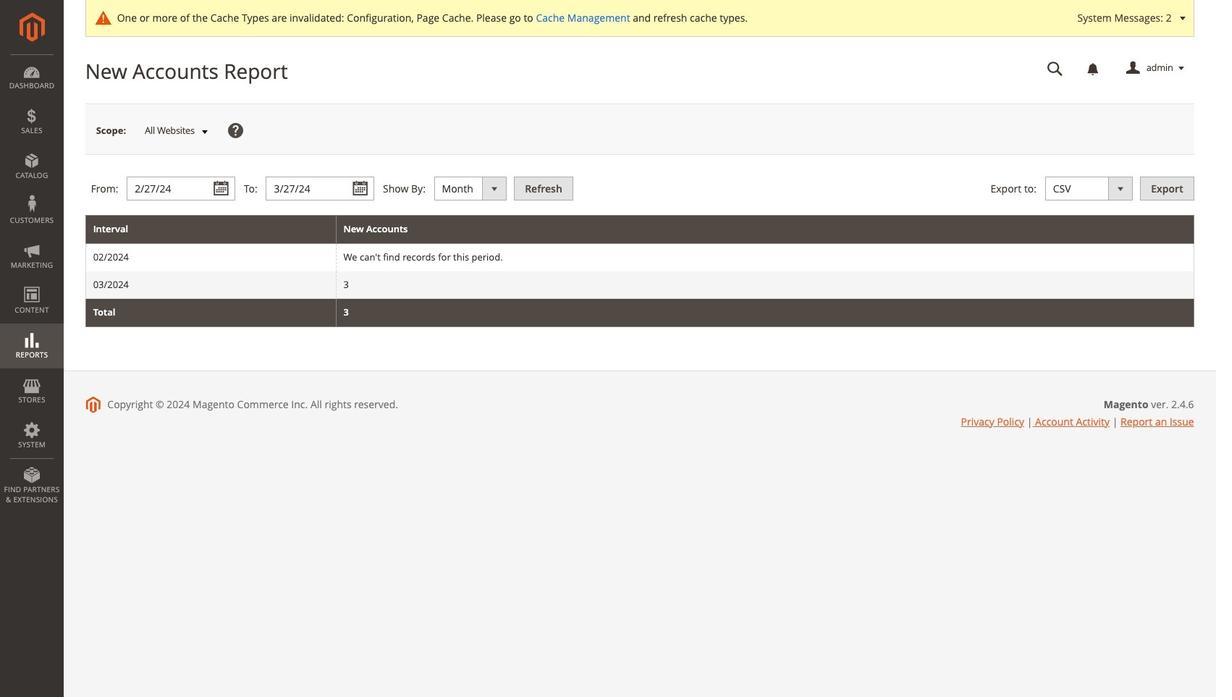 Task type: describe. For each thing, give the bounding box(es) containing it.
magento admin panel image
[[19, 12, 45, 42]]



Task type: vqa. For each thing, say whether or not it's contained in the screenshot.
'Text Field'
yes



Task type: locate. For each thing, give the bounding box(es) containing it.
menu bar
[[0, 54, 64, 512]]

None text field
[[266, 177, 375, 201]]

None text field
[[1038, 56, 1074, 81], [127, 177, 235, 201], [1038, 56, 1074, 81], [127, 177, 235, 201]]



